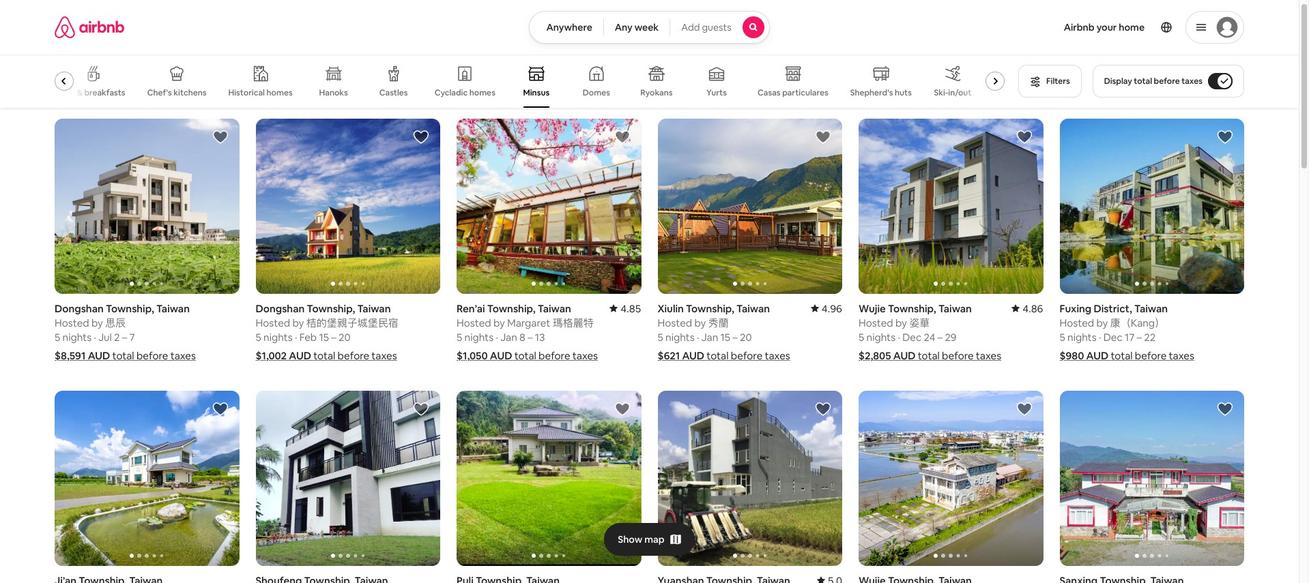 Task type: describe. For each thing, give the bounding box(es) containing it.
jan inside ren'ai township, taiwan hosted by margaret 瑪格麗特 5 nights · jan 8 – 13 $1,050 aud total before taxes
[[500, 331, 517, 344]]

bed & breakfasts
[[60, 87, 125, 98]]

nights inside ren'ai township, taiwan hosted by margaret 瑪格麗特 5 nights · jan 8 – 13 $1,050 aud total before taxes
[[465, 331, 494, 344]]

4.86 out of 5 average rating image
[[1012, 302, 1043, 315]]

bed
[[60, 87, 75, 98]]

total right display
[[1134, 76, 1152, 87]]

taiwan for 康（kang）
[[1134, 302, 1168, 315]]

filters button
[[1019, 65, 1082, 98]]

add to wishlist: puli township, taiwan image
[[614, 401, 630, 418]]

by for 姿華
[[896, 317, 907, 330]]

airbnb your home
[[1064, 21, 1145, 33]]

5 for $980 aud
[[1060, 331, 1065, 344]]

before for wujie township, taiwan hosted by 姿華 5 nights · dec 24 – 29 $2,805 aud total before taxes
[[942, 349, 974, 362]]

hosted for dongshan township, taiwan hosted by 思辰 5 nights · jul 2 – 7 $8,591 aud total before taxes
[[55, 317, 89, 330]]

5 for $621 aud
[[658, 331, 663, 344]]

cycladic homes
[[435, 87, 495, 98]]

xiulin township, taiwan hosted by 秀蘭 5 nights · jan 15 – 20 $621 aud total before taxes
[[658, 302, 790, 362]]

· for $2,805 aud
[[898, 331, 900, 344]]

29
[[945, 331, 957, 344]]

total for wujie township, taiwan hosted by 姿華 5 nights · dec 24 – 29 $2,805 aud total before taxes
[[918, 349, 940, 362]]

dongshan for dongshan township, taiwan hosted by 思辰 5 nights · jul 2 – 7 $8,591 aud total before taxes
[[55, 302, 104, 315]]

display
[[1104, 76, 1132, 87]]

huts
[[895, 87, 912, 98]]

dongshan for dongshan township, taiwan hosted by 桔的堡親子城堡民宿 5 nights · feb 15 – 20 $1,002 aud total before taxes
[[256, 302, 305, 315]]

taxes for dongshan township, taiwan hosted by 桔的堡親子城堡民宿 5 nights · feb 15 – 20 $1,002 aud total before taxes
[[372, 349, 397, 362]]

nights for $621 aud
[[666, 331, 695, 344]]

home
[[1119, 21, 1145, 33]]

by for 思辰
[[91, 317, 103, 330]]

airbnb
[[1064, 21, 1095, 33]]

guests
[[702, 21, 731, 33]]

2
[[114, 331, 120, 344]]

5.0 out of 5 average rating image
[[817, 575, 842, 584]]

· for $980 aud
[[1099, 331, 1101, 344]]

ski-in/out
[[934, 87, 972, 98]]

homes for cycladic homes
[[469, 87, 495, 98]]

add to wishlist: ji'an township, taiwan image
[[212, 401, 228, 418]]

taxes for dongshan township, taiwan hosted by 思辰 5 nights · jul 2 – 7 $8,591 aud total before taxes
[[170, 349, 196, 362]]

before inside ren'ai township, taiwan hosted by margaret 瑪格麗特 5 nights · jan 8 – 13 $1,050 aud total before taxes
[[539, 349, 570, 362]]

– for $2,805 aud
[[938, 331, 943, 344]]

historical
[[228, 87, 265, 98]]

shepherd's
[[850, 87, 893, 98]]

add to wishlist: ren'ai township, taiwan image
[[614, 129, 630, 145]]

4.96 out of 5 average rating image
[[811, 302, 842, 315]]

add to wishlist: fuxing district, taiwan image
[[1217, 129, 1233, 145]]

20 for feb
[[339, 331, 351, 344]]

hosted for wujie township, taiwan hosted by 姿華 5 nights · dec 24 – 29 $2,805 aud total before taxes
[[859, 317, 893, 330]]

taxes inside ren'ai township, taiwan hosted by margaret 瑪格麗特 5 nights · jan 8 – 13 $1,050 aud total before taxes
[[573, 349, 598, 362]]

any
[[615, 21, 633, 33]]

before for xiulin township, taiwan hosted by 秀蘭 5 nights · jan 15 – 20 $621 aud total before taxes
[[731, 349, 763, 362]]

breakfasts
[[84, 87, 125, 98]]

total for fuxing district, taiwan hosted by 康（kang） 5 nights · dec 17 – 22 $980 aud total before taxes
[[1111, 349, 1133, 362]]

20 for jan
[[740, 331, 752, 344]]

· for $1,002 aud
[[295, 331, 297, 344]]

chef's kitchens
[[147, 87, 206, 98]]

ryokans
[[640, 87, 673, 98]]

total for dongshan township, taiwan hosted by 思辰 5 nights · jul 2 – 7 $8,591 aud total before taxes
[[112, 349, 134, 362]]

– for $621 aud
[[733, 331, 738, 344]]

district,
[[1094, 302, 1132, 315]]

$8,591 aud
[[55, 349, 110, 362]]

秀蘭
[[708, 317, 729, 330]]

add guests
[[681, 21, 731, 33]]

4.96
[[822, 302, 842, 315]]

$1,002 aud
[[256, 349, 311, 362]]

township, for margaret
[[487, 302, 536, 315]]

shepherd's huts
[[850, 87, 912, 98]]

22
[[1144, 331, 1156, 344]]

4.86
[[1023, 302, 1043, 315]]

姿華
[[909, 317, 930, 330]]

wujie
[[859, 302, 886, 315]]

xiulin
[[658, 302, 684, 315]]

before for dongshan township, taiwan hosted by 桔的堡親子城堡民宿 5 nights · feb 15 – 20 $1,002 aud total before taxes
[[338, 349, 369, 362]]

add to wishlist: dongshan township, taiwan image
[[413, 129, 429, 145]]

· for $621 aud
[[697, 331, 699, 344]]

nights for $2,805 aud
[[867, 331, 896, 344]]

– for $8,591 aud
[[122, 331, 127, 344]]

by for 秀蘭
[[694, 317, 706, 330]]

dec for 姿華
[[903, 331, 922, 344]]

add guests button
[[670, 11, 770, 44]]

1 add to wishlist: wujie township, taiwan image from the top
[[1016, 129, 1032, 145]]

4.85 out of 5 average rating image
[[610, 302, 641, 315]]

township, for 秀蘭
[[686, 302, 734, 315]]

add to wishlist: sanxing township, taiwan image
[[1217, 401, 1233, 418]]

· inside ren'ai township, taiwan hosted by margaret 瑪格麗特 5 nights · jan 8 – 13 $1,050 aud total before taxes
[[496, 331, 498, 344]]

any week
[[615, 21, 659, 33]]

display total before taxes
[[1104, 76, 1203, 87]]

by for margaret
[[493, 317, 505, 330]]

group containing historical homes
[[55, 55, 1010, 108]]

in/out
[[948, 87, 972, 98]]

taxes for xiulin township, taiwan hosted by 秀蘭 5 nights · jan 15 – 20 $621 aud total before taxes
[[765, 349, 790, 362]]

– for $1,002 aud
[[331, 331, 336, 344]]



Task type: locate. For each thing, give the bounding box(es) containing it.
by for 康（kang）
[[1097, 317, 1108, 330]]

5 up "$1,002 aud"
[[256, 331, 261, 344]]

3 · from the left
[[496, 331, 498, 344]]

1 15 from the left
[[319, 331, 329, 344]]

township, up 秀蘭
[[686, 302, 734, 315]]

– inside dongshan township, taiwan hosted by 桔的堡親子城堡民宿 5 nights · feb 15 – 20 $1,002 aud total before taxes
[[331, 331, 336, 344]]

3 5 from the left
[[457, 331, 462, 344]]

15 inside xiulin township, taiwan hosted by 秀蘭 5 nights · jan 15 – 20 $621 aud total before taxes
[[720, 331, 730, 344]]

5 nights from the left
[[867, 331, 896, 344]]

total inside xiulin township, taiwan hosted by 秀蘭 5 nights · jan 15 – 20 $621 aud total before taxes
[[707, 349, 729, 362]]

township, up 姿華 in the right of the page
[[888, 302, 936, 315]]

historical homes
[[228, 87, 293, 98]]

2 5 from the left
[[256, 331, 261, 344]]

township, for 思辰
[[106, 302, 154, 315]]

1 nights from the left
[[62, 331, 92, 344]]

1 by from the left
[[91, 317, 103, 330]]

3 hosted from the left
[[457, 317, 491, 330]]

ren'ai township, taiwan hosted by margaret 瑪格麗特 5 nights · jan 8 – 13 $1,050 aud total before taxes
[[457, 302, 598, 362]]

homes right cycladic
[[469, 87, 495, 98]]

5 up $8,591 aud
[[55, 331, 60, 344]]

domes
[[583, 87, 610, 98]]

2 by from the left
[[292, 317, 304, 330]]

dongshan inside dongshan township, taiwan hosted by 思辰 5 nights · jul 2 – 7 $8,591 aud total before taxes
[[55, 302, 104, 315]]

taxes inside wujie township, taiwan hosted by 姿華 5 nights · dec 24 – 29 $2,805 aud total before taxes
[[976, 349, 1001, 362]]

township, up 思辰
[[106, 302, 154, 315]]

思辰
[[105, 317, 126, 330]]

taxes
[[1182, 76, 1203, 87], [170, 349, 196, 362], [372, 349, 397, 362], [573, 349, 598, 362], [765, 349, 790, 362], [976, 349, 1001, 362], [1169, 349, 1194, 362]]

homes right historical
[[267, 87, 293, 98]]

· up "$1,050 aud"
[[496, 331, 498, 344]]

dec inside fuxing district, taiwan hosted by 康（kang） 5 nights · dec 17 – 22 $980 aud total before taxes
[[1104, 331, 1123, 344]]

by up feb
[[292, 317, 304, 330]]

taiwan for 秀蘭
[[737, 302, 770, 315]]

4 taiwan from the left
[[737, 302, 770, 315]]

5 township, from the left
[[888, 302, 936, 315]]

add to wishlist: shoufeng township, taiwan image
[[413, 401, 429, 418]]

township, inside dongshan township, taiwan hosted by 思辰 5 nights · jul 2 – 7 $8,591 aud total before taxes
[[106, 302, 154, 315]]

by left 姿華 in the right of the page
[[896, 317, 907, 330]]

by inside wujie township, taiwan hosted by 姿華 5 nights · dec 24 – 29 $2,805 aud total before taxes
[[896, 317, 907, 330]]

5 inside fuxing district, taiwan hosted by 康（kang） 5 nights · dec 17 – 22 $980 aud total before taxes
[[1060, 331, 1065, 344]]

0 horizontal spatial homes
[[267, 87, 293, 98]]

1 5 from the left
[[55, 331, 60, 344]]

5 taiwan from the left
[[938, 302, 972, 315]]

5 · from the left
[[898, 331, 900, 344]]

– inside ren'ai township, taiwan hosted by margaret 瑪格麗特 5 nights · jan 8 – 13 $1,050 aud total before taxes
[[528, 331, 533, 344]]

taiwan inside dongshan township, taiwan hosted by 思辰 5 nights · jul 2 – 7 $8,591 aud total before taxes
[[156, 302, 190, 315]]

before for fuxing district, taiwan hosted by 康（kang） 5 nights · dec 17 – 22 $980 aud total before taxes
[[1135, 349, 1167, 362]]

township, inside ren'ai township, taiwan hosted by margaret 瑪格麗特 5 nights · jan 8 – 13 $1,050 aud total before taxes
[[487, 302, 536, 315]]

5 5 from the left
[[859, 331, 864, 344]]

$980 aud
[[1060, 349, 1109, 362]]

nights
[[62, 331, 92, 344], [264, 331, 293, 344], [465, 331, 494, 344], [666, 331, 695, 344], [867, 331, 896, 344], [1068, 331, 1097, 344]]

7
[[129, 331, 135, 344]]

ren'ai
[[457, 302, 485, 315]]

· inside dongshan township, taiwan hosted by 桔的堡親子城堡民宿 5 nights · feb 15 – 20 $1,002 aud total before taxes
[[295, 331, 297, 344]]

before inside dongshan township, taiwan hosted by 思辰 5 nights · jul 2 – 7 $8,591 aud total before taxes
[[136, 349, 168, 362]]

profile element
[[786, 0, 1244, 55]]

15 right feb
[[319, 331, 329, 344]]

by for 桔的堡親子城堡民宿
[[292, 317, 304, 330]]

hosted for xiulin township, taiwan hosted by 秀蘭 5 nights · jan 15 – 20 $621 aud total before taxes
[[658, 317, 692, 330]]

3 by from the left
[[493, 317, 505, 330]]

1 20 from the left
[[339, 331, 351, 344]]

2 taiwan from the left
[[357, 302, 391, 315]]

5 inside xiulin township, taiwan hosted by 秀蘭 5 nights · jan 15 – 20 $621 aud total before taxes
[[658, 331, 663, 344]]

jan inside xiulin township, taiwan hosted by 秀蘭 5 nights · jan 15 – 20 $621 aud total before taxes
[[701, 331, 718, 344]]

total inside fuxing district, taiwan hosted by 康（kang） 5 nights · dec 17 – 22 $980 aud total before taxes
[[1111, 349, 1133, 362]]

1 horizontal spatial jan
[[701, 331, 718, 344]]

4 township, from the left
[[686, 302, 734, 315]]

17
[[1125, 331, 1135, 344]]

–
[[122, 331, 127, 344], [331, 331, 336, 344], [528, 331, 533, 344], [733, 331, 738, 344], [938, 331, 943, 344], [1137, 331, 1142, 344]]

· inside dongshan township, taiwan hosted by 思辰 5 nights · jul 2 – 7 $8,591 aud total before taxes
[[94, 331, 96, 344]]

total for dongshan township, taiwan hosted by 桔的堡親子城堡民宿 5 nights · feb 15 – 20 $1,002 aud total before taxes
[[313, 349, 335, 362]]

nights up $8,591 aud
[[62, 331, 92, 344]]

1 horizontal spatial dec
[[1104, 331, 1123, 344]]

· up $2,805 aud
[[898, 331, 900, 344]]

5 up $621 aud
[[658, 331, 663, 344]]

taiwan for 姿華
[[938, 302, 972, 315]]

– inside fuxing district, taiwan hosted by 康（kang） 5 nights · dec 17 – 22 $980 aud total before taxes
[[1137, 331, 1142, 344]]

nights for $980 aud
[[1068, 331, 1097, 344]]

cycladic
[[435, 87, 468, 98]]

taiwan
[[156, 302, 190, 315], [357, 302, 391, 315], [538, 302, 571, 315], [737, 302, 770, 315], [938, 302, 972, 315], [1134, 302, 1168, 315]]

6 · from the left
[[1099, 331, 1101, 344]]

4 – from the left
[[733, 331, 738, 344]]

taiwan inside fuxing district, taiwan hosted by 康（kang） 5 nights · dec 17 – 22 $980 aud total before taxes
[[1134, 302, 1168, 315]]

None search field
[[529, 11, 770, 44]]

5 by from the left
[[896, 317, 907, 330]]

total down the "24"
[[918, 349, 940, 362]]

fuxing district, taiwan hosted by 康（kang） 5 nights · dec 17 – 22 $980 aud total before taxes
[[1060, 302, 1194, 362]]

5
[[55, 331, 60, 344], [256, 331, 261, 344], [457, 331, 462, 344], [658, 331, 663, 344], [859, 331, 864, 344], [1060, 331, 1065, 344]]

jan down 秀蘭
[[701, 331, 718, 344]]

$1,050 aud
[[457, 349, 512, 362]]

taxes inside xiulin township, taiwan hosted by 秀蘭 5 nights · jan 15 – 20 $621 aud total before taxes
[[765, 349, 790, 362]]

0 vertical spatial add to wishlist: wujie township, taiwan image
[[1016, 129, 1032, 145]]

township, inside wujie township, taiwan hosted by 姿華 5 nights · dec 24 – 29 $2,805 aud total before taxes
[[888, 302, 936, 315]]

6 by from the left
[[1097, 317, 1108, 330]]

by down district,
[[1097, 317, 1108, 330]]

5 inside ren'ai township, taiwan hosted by margaret 瑪格麗特 5 nights · jan 8 – 13 $1,050 aud total before taxes
[[457, 331, 462, 344]]

2 hosted from the left
[[256, 317, 290, 330]]

– for $980 aud
[[1137, 331, 1142, 344]]

taiwan inside dongshan township, taiwan hosted by 桔的堡親子城堡民宿 5 nights · feb 15 – 20 $1,002 aud total before taxes
[[357, 302, 391, 315]]

2 jan from the left
[[701, 331, 718, 344]]

hosted inside dongshan township, taiwan hosted by 桔的堡親子城堡民宿 5 nights · feb 15 – 20 $1,002 aud total before taxes
[[256, 317, 290, 330]]

by left 秀蘭
[[694, 317, 706, 330]]

dongshan up jul
[[55, 302, 104, 315]]

5 inside wujie township, taiwan hosted by 姿華 5 nights · dec 24 – 29 $2,805 aud total before taxes
[[859, 331, 864, 344]]

0 horizontal spatial dec
[[903, 331, 922, 344]]

total down "2"
[[112, 349, 134, 362]]

1 jan from the left
[[500, 331, 517, 344]]

3 nights from the left
[[465, 331, 494, 344]]

nights inside wujie township, taiwan hosted by 姿華 5 nights · dec 24 – 29 $2,805 aud total before taxes
[[867, 331, 896, 344]]

· for $8,591 aud
[[94, 331, 96, 344]]

1 vertical spatial add to wishlist: wujie township, taiwan image
[[1016, 401, 1032, 418]]

– inside dongshan township, taiwan hosted by 思辰 5 nights · jul 2 – 7 $8,591 aud total before taxes
[[122, 331, 127, 344]]

hosted down wujie
[[859, 317, 893, 330]]

by inside ren'ai township, taiwan hosted by margaret 瑪格麗特 5 nights · jan 8 – 13 $1,050 aud total before taxes
[[493, 317, 505, 330]]

total
[[1134, 76, 1152, 87], [112, 349, 134, 362], [313, 349, 335, 362], [514, 349, 536, 362], [707, 349, 729, 362], [918, 349, 940, 362], [1111, 349, 1133, 362]]

show map button
[[604, 524, 695, 556]]

5 down wujie
[[859, 331, 864, 344]]

your
[[1097, 21, 1117, 33]]

before inside wujie township, taiwan hosted by 姿華 5 nights · dec 24 – 29 $2,805 aud total before taxes
[[942, 349, 974, 362]]

5 down ren'ai
[[457, 331, 462, 344]]

24
[[924, 331, 935, 344]]

20 inside xiulin township, taiwan hosted by 秀蘭 5 nights · jan 15 – 20 $621 aud total before taxes
[[740, 331, 752, 344]]

total inside wujie township, taiwan hosted by 姿華 5 nights · dec 24 – 29 $2,805 aud total before taxes
[[918, 349, 940, 362]]

2 15 from the left
[[720, 331, 730, 344]]

taxes for wujie township, taiwan hosted by 姿華 5 nights · dec 24 – 29 $2,805 aud total before taxes
[[976, 349, 1001, 362]]

桔的堡親子城堡民宿
[[306, 317, 398, 330]]

taiwan for 桔的堡親子城堡民宿
[[357, 302, 391, 315]]

nights inside dongshan township, taiwan hosted by 思辰 5 nights · jul 2 – 7 $8,591 aud total before taxes
[[62, 331, 92, 344]]

dec
[[903, 331, 922, 344], [1104, 331, 1123, 344]]

taxes inside fuxing district, taiwan hosted by 康（kang） 5 nights · dec 17 – 22 $980 aud total before taxes
[[1169, 349, 1194, 362]]

total for xiulin township, taiwan hosted by 秀蘭 5 nights · jan 15 – 20 $621 aud total before taxes
[[707, 349, 729, 362]]

nights up $2,805 aud
[[867, 331, 896, 344]]

before
[[1154, 76, 1180, 87], [136, 349, 168, 362], [338, 349, 369, 362], [539, 349, 570, 362], [731, 349, 763, 362], [942, 349, 974, 362], [1135, 349, 1167, 362]]

· left jul
[[94, 331, 96, 344]]

1 township, from the left
[[106, 302, 154, 315]]

2 nights from the left
[[264, 331, 293, 344]]

hosted down ren'ai
[[457, 317, 491, 330]]

– inside xiulin township, taiwan hosted by 秀蘭 5 nights · jan 15 – 20 $621 aud total before taxes
[[733, 331, 738, 344]]

show
[[618, 534, 643, 546]]

castles
[[379, 87, 408, 98]]

add to wishlist: dongshan township, taiwan image
[[212, 129, 228, 145]]

4 5 from the left
[[658, 331, 663, 344]]

1 dongshan from the left
[[55, 302, 104, 315]]

add
[[681, 21, 700, 33]]

3 – from the left
[[528, 331, 533, 344]]

before inside dongshan township, taiwan hosted by 桔的堡親子城堡民宿 5 nights · feb 15 – 20 $1,002 aud total before taxes
[[338, 349, 369, 362]]

· inside xiulin township, taiwan hosted by 秀蘭 5 nights · jan 15 – 20 $621 aud total before taxes
[[697, 331, 699, 344]]

dongshan township, taiwan hosted by 思辰 5 nights · jul 2 – 7 $8,591 aud total before taxes
[[55, 302, 196, 362]]

&
[[77, 87, 83, 98]]

total inside ren'ai township, taiwan hosted by margaret 瑪格麗特 5 nights · jan 8 – 13 $1,050 aud total before taxes
[[514, 349, 536, 362]]

$2,805 aud
[[859, 349, 916, 362]]

minsus
[[523, 87, 550, 98]]

4 · from the left
[[697, 331, 699, 344]]

hosted down 'xiulin'
[[658, 317, 692, 330]]

2 20 from the left
[[740, 331, 752, 344]]

township, up 桔的堡親子城堡民宿
[[307, 302, 355, 315]]

– inside wujie township, taiwan hosted by 姿華 5 nights · dec 24 – 29 $2,805 aud total before taxes
[[938, 331, 943, 344]]

15 down 秀蘭
[[720, 331, 730, 344]]

township, inside dongshan township, taiwan hosted by 桔的堡親子城堡民宿 5 nights · feb 15 – 20 $1,002 aud total before taxes
[[307, 302, 355, 315]]

20 inside dongshan township, taiwan hosted by 桔的堡親子城堡民宿 5 nights · feb 15 – 20 $1,002 aud total before taxes
[[339, 331, 351, 344]]

· inside wujie township, taiwan hosted by 姿華 5 nights · dec 24 – 29 $2,805 aud total before taxes
[[898, 331, 900, 344]]

add to wishlist: wujie township, taiwan image
[[1016, 129, 1032, 145], [1016, 401, 1032, 418]]

hosted down fuxing
[[1060, 317, 1094, 330]]

by inside dongshan township, taiwan hosted by 思辰 5 nights · jul 2 – 7 $8,591 aud total before taxes
[[91, 317, 103, 330]]

hosted inside wujie township, taiwan hosted by 姿華 5 nights · dec 24 – 29 $2,805 aud total before taxes
[[859, 317, 893, 330]]

hosted up "$1,002 aud"
[[256, 317, 290, 330]]

4 hosted from the left
[[658, 317, 692, 330]]

casas particulares
[[758, 87, 828, 98]]

1 hosted from the left
[[55, 317, 89, 330]]

taiwan inside ren'ai township, taiwan hosted by margaret 瑪格麗特 5 nights · jan 8 – 13 $1,050 aud total before taxes
[[538, 302, 571, 315]]

yurts
[[706, 87, 727, 98]]

5 for $1,002 aud
[[256, 331, 261, 344]]

dec left 17
[[1104, 331, 1123, 344]]

hanoks
[[319, 87, 348, 98]]

homes
[[267, 87, 293, 98], [469, 87, 495, 98]]

5 inside dongshan township, taiwan hosted by 桔的堡親子城堡民宿 5 nights · feb 15 – 20 $1,002 aud total before taxes
[[256, 331, 261, 344]]

jan
[[500, 331, 517, 344], [701, 331, 718, 344]]

0 horizontal spatial 20
[[339, 331, 351, 344]]

5 for $2,805 aud
[[859, 331, 864, 344]]

dongshan up feb
[[256, 302, 305, 315]]

5 inside dongshan township, taiwan hosted by 思辰 5 nights · jul 2 – 7 $8,591 aud total before taxes
[[55, 331, 60, 344]]

margaret
[[507, 317, 550, 330]]

4 by from the left
[[694, 317, 706, 330]]

13
[[535, 331, 545, 344]]

6 hosted from the left
[[1060, 317, 1094, 330]]

by
[[91, 317, 103, 330], [292, 317, 304, 330], [493, 317, 505, 330], [694, 317, 706, 330], [896, 317, 907, 330], [1097, 317, 1108, 330]]

ski-
[[934, 87, 948, 98]]

15 inside dongshan township, taiwan hosted by 桔的堡親子城堡民宿 5 nights · feb 15 – 20 $1,002 aud total before taxes
[[319, 331, 329, 344]]

5 – from the left
[[938, 331, 943, 344]]

hosted up $8,591 aud
[[55, 317, 89, 330]]

kitchens
[[174, 87, 206, 98]]

none search field containing anywhere
[[529, 11, 770, 44]]

township, up margaret
[[487, 302, 536, 315]]

2 dec from the left
[[1104, 331, 1123, 344]]

week
[[635, 21, 659, 33]]

before for dongshan township, taiwan hosted by 思辰 5 nights · jul 2 – 7 $8,591 aud total before taxes
[[136, 349, 168, 362]]

0 horizontal spatial 15
[[319, 331, 329, 344]]

2 township, from the left
[[307, 302, 355, 315]]

5 for $8,591 aud
[[55, 331, 60, 344]]

5 up '$980 aud'
[[1060, 331, 1065, 344]]

before inside fuxing district, taiwan hosted by 康（kang） 5 nights · dec 17 – 22 $980 aud total before taxes
[[1135, 349, 1167, 362]]

2 dongshan from the left
[[256, 302, 305, 315]]

hosted inside ren'ai township, taiwan hosted by margaret 瑪格麗特 5 nights · jan 8 – 13 $1,050 aud total before taxes
[[457, 317, 491, 330]]

taxes inside dongshan township, taiwan hosted by 桔的堡親子城堡民宿 5 nights · feb 15 – 20 $1,002 aud total before taxes
[[372, 349, 397, 362]]

nights inside fuxing district, taiwan hosted by 康（kang） 5 nights · dec 17 – 22 $980 aud total before taxes
[[1068, 331, 1097, 344]]

hosted for dongshan township, taiwan hosted by 桔的堡親子城堡民宿 5 nights · feb 15 – 20 $1,002 aud total before taxes
[[256, 317, 290, 330]]

dongshan township, taiwan hosted by 桔的堡親子城堡民宿 5 nights · feb 15 – 20 $1,002 aud total before taxes
[[256, 302, 398, 362]]

15 for feb
[[319, 331, 329, 344]]

jan left 8
[[500, 331, 517, 344]]

wujie township, taiwan hosted by 姿華 5 nights · dec 24 – 29 $2,805 aud total before taxes
[[859, 302, 1001, 362]]

township, inside xiulin township, taiwan hosted by 秀蘭 5 nights · jan 15 – 20 $621 aud total before taxes
[[686, 302, 734, 315]]

taiwan for 思辰
[[156, 302, 190, 315]]

0 horizontal spatial dongshan
[[55, 302, 104, 315]]

dec down 姿華 in the right of the page
[[903, 331, 922, 344]]

feb
[[299, 331, 317, 344]]

hosted inside fuxing district, taiwan hosted by 康（kang） 5 nights · dec 17 – 22 $980 aud total before taxes
[[1060, 317, 1094, 330]]

3 taiwan from the left
[[538, 302, 571, 315]]

1 horizontal spatial 20
[[740, 331, 752, 344]]

airbnb your home link
[[1056, 13, 1153, 42]]

dec inside wujie township, taiwan hosted by 姿華 5 nights · dec 24 – 29 $2,805 aud total before taxes
[[903, 331, 922, 344]]

2 add to wishlist: wujie township, taiwan image from the top
[[1016, 401, 1032, 418]]

total down feb
[[313, 349, 335, 362]]

casas
[[758, 87, 781, 98]]

hosted
[[55, 317, 89, 330], [256, 317, 290, 330], [457, 317, 491, 330], [658, 317, 692, 330], [859, 317, 893, 330], [1060, 317, 1094, 330]]

fuxing
[[1060, 302, 1092, 315]]

township, for 姿華
[[888, 302, 936, 315]]

add to wishlist: xiulin township, taiwan image
[[815, 129, 831, 145]]

0 horizontal spatial jan
[[500, 331, 517, 344]]

show map
[[618, 534, 665, 546]]

taiwan for margaret
[[538, 302, 571, 315]]

particulares
[[782, 87, 828, 98]]

township, for 桔的堡親子城堡民宿
[[307, 302, 355, 315]]

· up $621 aud
[[697, 331, 699, 344]]

nights inside dongshan township, taiwan hosted by 桔的堡親子城堡民宿 5 nights · feb 15 – 20 $1,002 aud total before taxes
[[264, 331, 293, 344]]

nights up "$1,050 aud"
[[465, 331, 494, 344]]

nights for $1,002 aud
[[264, 331, 293, 344]]

5 hosted from the left
[[859, 317, 893, 330]]

taxes for fuxing district, taiwan hosted by 康（kang） 5 nights · dec 17 – 22 $980 aud total before taxes
[[1169, 349, 1194, 362]]

taxes inside dongshan township, taiwan hosted by 思辰 5 nights · jul 2 – 7 $8,591 aud total before taxes
[[170, 349, 196, 362]]

jul
[[98, 331, 112, 344]]

6 taiwan from the left
[[1134, 302, 1168, 315]]

before inside xiulin township, taiwan hosted by 秀蘭 5 nights · jan 15 – 20 $621 aud total before taxes
[[731, 349, 763, 362]]

2 – from the left
[[331, 331, 336, 344]]

·
[[94, 331, 96, 344], [295, 331, 297, 344], [496, 331, 498, 344], [697, 331, 699, 344], [898, 331, 900, 344], [1099, 331, 1101, 344]]

nights for $8,591 aud
[[62, 331, 92, 344]]

chef's
[[147, 87, 172, 98]]

anywhere
[[546, 21, 592, 33]]

hosted for fuxing district, taiwan hosted by 康（kang） 5 nights · dec 17 – 22 $980 aud total before taxes
[[1060, 317, 1094, 330]]

1 · from the left
[[94, 331, 96, 344]]

20
[[339, 331, 351, 344], [740, 331, 752, 344]]

nights up '$980 aud'
[[1068, 331, 1097, 344]]

1 – from the left
[[122, 331, 127, 344]]

dongshan inside dongshan township, taiwan hosted by 桔的堡親子城堡民宿 5 nights · feb 15 – 20 $1,002 aud total before taxes
[[256, 302, 305, 315]]

1 horizontal spatial dongshan
[[256, 302, 305, 315]]

taiwan inside xiulin township, taiwan hosted by 秀蘭 5 nights · jan 15 – 20 $621 aud total before taxes
[[737, 302, 770, 315]]

homes for historical homes
[[267, 87, 293, 98]]

· inside fuxing district, taiwan hosted by 康（kang） 5 nights · dec 17 – 22 $980 aud total before taxes
[[1099, 331, 1101, 344]]

6 5 from the left
[[1060, 331, 1065, 344]]

4.85
[[621, 302, 641, 315]]

taiwan inside wujie township, taiwan hosted by 姿華 5 nights · dec 24 – 29 $2,805 aud total before taxes
[[938, 302, 972, 315]]

nights up "$1,002 aud"
[[264, 331, 293, 344]]

15 for jan
[[720, 331, 730, 344]]

hosted for ren'ai township, taiwan hosted by margaret 瑪格麗特 5 nights · jan 8 – 13 $1,050 aud total before taxes
[[457, 317, 491, 330]]

add to wishlist: yuanshan township, taiwan image
[[815, 401, 831, 418]]

1 dec from the left
[[903, 331, 922, 344]]

· left feb
[[295, 331, 297, 344]]

康（kang）
[[1110, 317, 1165, 330]]

total down 8
[[514, 349, 536, 362]]

total down 17
[[1111, 349, 1133, 362]]

hosted inside xiulin township, taiwan hosted by 秀蘭 5 nights · jan 15 – 20 $621 aud total before taxes
[[658, 317, 692, 330]]

3 township, from the left
[[487, 302, 536, 315]]

total inside dongshan township, taiwan hosted by 桔的堡親子城堡民宿 5 nights · feb 15 – 20 $1,002 aud total before taxes
[[313, 349, 335, 362]]

8
[[519, 331, 525, 344]]

dongshan
[[55, 302, 104, 315], [256, 302, 305, 315]]

by inside dongshan township, taiwan hosted by 桔的堡親子城堡民宿 5 nights · feb 15 – 20 $1,002 aud total before taxes
[[292, 317, 304, 330]]

group
[[55, 55, 1010, 108], [55, 119, 239, 294], [256, 119, 440, 294], [457, 119, 641, 294], [658, 119, 842, 294], [859, 119, 1043, 294], [1060, 119, 1244, 294], [55, 391, 239, 567], [256, 391, 440, 567], [457, 391, 641, 567], [658, 391, 842, 567], [859, 391, 1043, 567], [1060, 391, 1244, 567]]

nights up $621 aud
[[666, 331, 695, 344]]

4 nights from the left
[[666, 331, 695, 344]]

$621 aud
[[658, 349, 705, 362]]

by left margaret
[[493, 317, 505, 330]]

total inside dongshan township, taiwan hosted by 思辰 5 nights · jul 2 – 7 $8,591 aud total before taxes
[[112, 349, 134, 362]]

township,
[[106, 302, 154, 315], [307, 302, 355, 315], [487, 302, 536, 315], [686, 302, 734, 315], [888, 302, 936, 315]]

dec for 康（kang）
[[1104, 331, 1123, 344]]

filters
[[1046, 76, 1070, 87]]

hosted inside dongshan township, taiwan hosted by 思辰 5 nights · jul 2 – 7 $8,591 aud total before taxes
[[55, 317, 89, 330]]

6 – from the left
[[1137, 331, 1142, 344]]

by up jul
[[91, 317, 103, 330]]

1 horizontal spatial 15
[[720, 331, 730, 344]]

by inside xiulin township, taiwan hosted by 秀蘭 5 nights · jan 15 – 20 $621 aud total before taxes
[[694, 317, 706, 330]]

1 taiwan from the left
[[156, 302, 190, 315]]

nights inside xiulin township, taiwan hosted by 秀蘭 5 nights · jan 15 – 20 $621 aud total before taxes
[[666, 331, 695, 344]]

anywhere button
[[529, 11, 604, 44]]

瑪格麗特
[[553, 317, 594, 330]]

by inside fuxing district, taiwan hosted by 康（kang） 5 nights · dec 17 – 22 $980 aud total before taxes
[[1097, 317, 1108, 330]]

· up '$980 aud'
[[1099, 331, 1101, 344]]

6 nights from the left
[[1068, 331, 1097, 344]]

1 horizontal spatial homes
[[469, 87, 495, 98]]

total down 秀蘭
[[707, 349, 729, 362]]

map
[[645, 534, 665, 546]]

2 · from the left
[[295, 331, 297, 344]]

any week button
[[603, 11, 670, 44]]



Task type: vqa. For each thing, say whether or not it's contained in the screenshot.
New for Ellicottville, New York Holiday Valley Ski Resort Nov 5 – 10 $468 night
no



